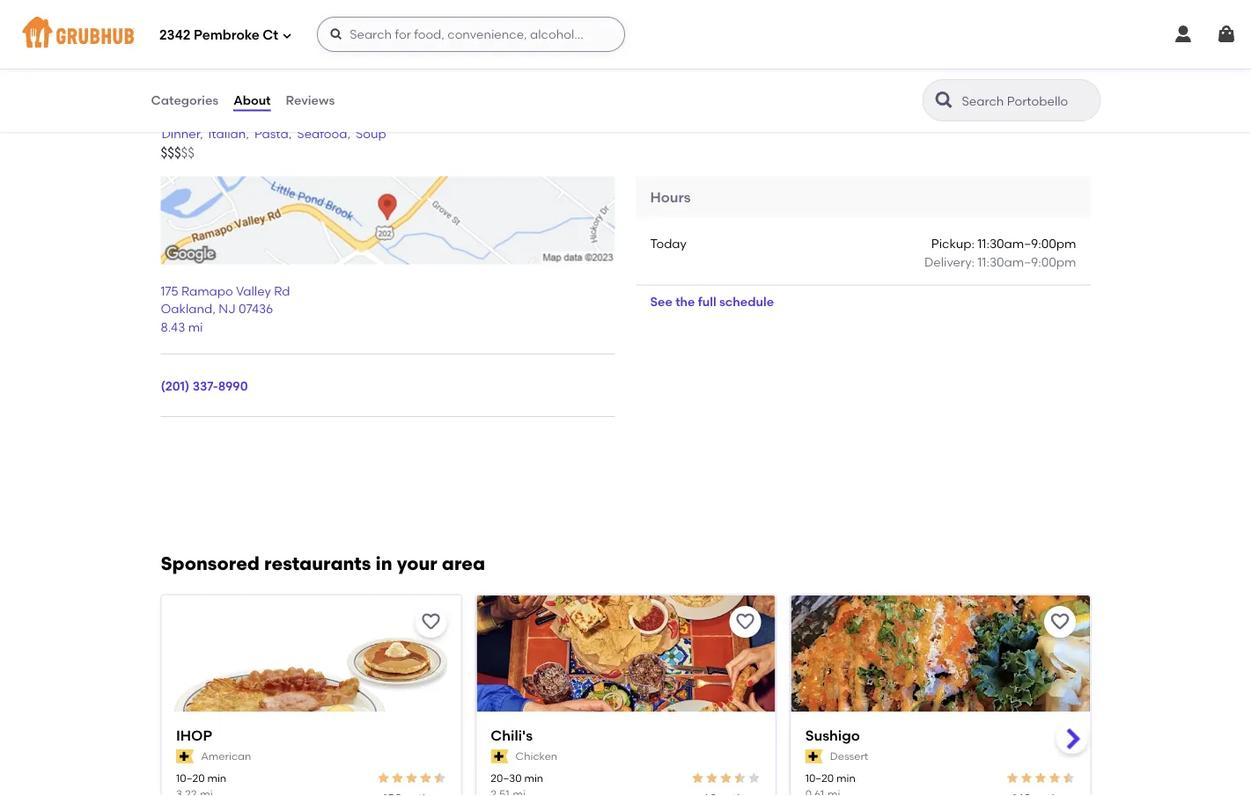 Task type: describe. For each thing, give the bounding box(es) containing it.
Search for food, convenience, alcohol... search field
[[317, 17, 625, 52]]

svg image
[[1173, 24, 1194, 45]]

pasta, button
[[254, 124, 293, 143]]

see the full schedule
[[650, 294, 774, 309]]

20–30 min
[[490, 773, 543, 786]]

chili's
[[490, 728, 532, 745]]

min for chili's
[[524, 773, 543, 786]]

ramapo
[[181, 284, 233, 299]]

oakland
[[161, 302, 212, 317]]

today
[[650, 237, 687, 252]]

portobello menu info
[[161, 93, 382, 119]]

chili's logo image
[[476, 596, 775, 744]]

8.43
[[161, 320, 185, 335]]

,
[[212, 302, 216, 317]]

rd
[[274, 284, 290, 299]]

valley
[[236, 284, 271, 299]]

menu
[[277, 93, 335, 119]]

full
[[698, 294, 716, 309]]

$$$
[[161, 145, 181, 161]]

soup
[[356, 126, 386, 141]]

dinner, button
[[161, 124, 204, 143]]

ct
[[263, 27, 278, 43]]

1 11:30am–9:00pm from the top
[[978, 237, 1076, 252]]

dessert
[[830, 750, 868, 763]]

2 horizontal spatial svg image
[[1216, 24, 1237, 45]]

delivery:
[[924, 254, 975, 269]]

chicken
[[515, 750, 557, 763]]

10–20 min for sushigo
[[805, 773, 855, 786]]

2342
[[159, 27, 191, 43]]

hours
[[650, 189, 691, 206]]

categories button
[[150, 69, 219, 132]]

seafood,
[[297, 126, 350, 141]]

main navigation navigation
[[0, 0, 1251, 69]]

info
[[340, 93, 382, 119]]

about
[[233, 93, 271, 108]]

(201) 337-8990 button
[[161, 377, 248, 395]]

sushigo logo image
[[791, 596, 1090, 744]]

dinner, italian, pasta, seafood, soup
[[162, 126, 386, 141]]

10–20 for ihop
[[176, 773, 204, 786]]

reviews
[[286, 93, 335, 108]]

20–30
[[490, 773, 521, 786]]

10–20 min for ihop
[[176, 773, 226, 786]]

italian, button
[[207, 124, 250, 143]]

save this restaurant image
[[420, 612, 441, 633]]

the
[[675, 294, 695, 309]]

categories
[[151, 93, 219, 108]]

save this restaurant button for chili's
[[729, 606, 761, 638]]

0 horizontal spatial svg image
[[282, 30, 292, 41]]

save this restaurant button for sushigo
[[1044, 606, 1076, 638]]

italian,
[[208, 126, 249, 141]]

ihop link
[[176, 726, 446, 746]]



Task type: vqa. For each thing, say whether or not it's contained in the screenshot.
left Save this restaurant button
yes



Task type: locate. For each thing, give the bounding box(es) containing it.
subscription pass image
[[805, 750, 823, 764]]

10–20 min down "american"
[[176, 773, 226, 786]]

min for ihop
[[207, 773, 226, 786]]

1 save this restaurant image from the left
[[734, 612, 756, 633]]

2 horizontal spatial min
[[836, 773, 855, 786]]

subscription pass image for ihop
[[176, 750, 193, 764]]

1 horizontal spatial subscription pass image
[[490, 750, 508, 764]]

min down chicken
[[524, 773, 543, 786]]

your
[[397, 553, 437, 575]]

area
[[442, 553, 485, 575]]

1 horizontal spatial save this restaurant image
[[1049, 612, 1070, 633]]

sushigo link
[[805, 726, 1076, 746]]

10–20 down "american"
[[176, 773, 204, 786]]

10–20
[[176, 773, 204, 786], [805, 773, 834, 786]]

restaurants
[[264, 553, 371, 575]]

8990
[[218, 379, 248, 394]]

ihop
[[176, 728, 212, 745]]

1 horizontal spatial save this restaurant button
[[729, 606, 761, 638]]

schedule
[[719, 294, 774, 309]]

1 10–20 from the left
[[176, 773, 204, 786]]

1 horizontal spatial min
[[524, 773, 543, 786]]

sponsored restaurants in your area
[[161, 553, 485, 575]]

1 vertical spatial 11:30am–9:00pm
[[978, 254, 1076, 269]]

american
[[200, 750, 251, 763]]

11:30am–9:00pm right pickup:
[[978, 237, 1076, 252]]

175
[[161, 284, 178, 299]]

1 10–20 min from the left
[[176, 773, 226, 786]]

2 10–20 min from the left
[[805, 773, 855, 786]]

$$$$$
[[161, 145, 195, 161]]

pasta,
[[254, 126, 292, 141]]

soup button
[[355, 124, 387, 143]]

Search Portobello search field
[[960, 92, 1095, 109]]

0 horizontal spatial save this restaurant image
[[734, 612, 756, 633]]

pickup: 11:30am–9:00pm delivery: 11:30am–9:00pm
[[924, 237, 1076, 269]]

11:30am–9:00pm
[[978, 237, 1076, 252], [978, 254, 1076, 269]]

about button
[[233, 69, 272, 132]]

sushigo
[[805, 728, 860, 745]]

2 11:30am–9:00pm from the top
[[978, 254, 1076, 269]]

mi
[[188, 320, 203, 335]]

chili's link
[[490, 726, 761, 746]]

1 horizontal spatial 10–20
[[805, 773, 834, 786]]

pickup:
[[931, 237, 975, 252]]

1 save this restaurant button from the left
[[415, 606, 446, 638]]

dinner,
[[162, 126, 203, 141]]

subscription pass image
[[176, 750, 193, 764], [490, 750, 508, 764]]

2 10–20 from the left
[[805, 773, 834, 786]]

min down "american"
[[207, 773, 226, 786]]

ihop logo image
[[162, 596, 460, 744]]

3 min from the left
[[836, 773, 855, 786]]

0 horizontal spatial 10–20
[[176, 773, 204, 786]]

save this restaurant image
[[734, 612, 756, 633], [1049, 612, 1070, 633]]

2 save this restaurant button from the left
[[729, 606, 761, 638]]

0 horizontal spatial subscription pass image
[[176, 750, 193, 764]]

10–20 min
[[176, 773, 226, 786], [805, 773, 855, 786]]

search icon image
[[934, 90, 955, 111]]

1 horizontal spatial svg image
[[329, 27, 344, 41]]

subscription pass image down ihop
[[176, 750, 193, 764]]

portobello
[[161, 93, 272, 119]]

min down dessert on the right of the page
[[836, 773, 855, 786]]

in
[[376, 553, 392, 575]]

0 vertical spatial 11:30am–9:00pm
[[978, 237, 1076, 252]]

save this restaurant button
[[415, 606, 446, 638], [729, 606, 761, 638], [1044, 606, 1076, 638]]

nj
[[219, 302, 236, 317]]

10–20 for sushigo
[[805, 773, 834, 786]]

2 subscription pass image from the left
[[490, 750, 508, 764]]

3 save this restaurant button from the left
[[1044, 606, 1076, 638]]

0 horizontal spatial save this restaurant button
[[415, 606, 446, 638]]

save this restaurant button for ihop
[[415, 606, 446, 638]]

337-
[[193, 379, 218, 394]]

1 subscription pass image from the left
[[176, 750, 193, 764]]

0 horizontal spatial 10–20 min
[[176, 773, 226, 786]]

svg image
[[1216, 24, 1237, 45], [329, 27, 344, 41], [282, 30, 292, 41]]

(201)
[[161, 379, 190, 394]]

10–20 min down subscription pass icon
[[805, 773, 855, 786]]

0 horizontal spatial min
[[207, 773, 226, 786]]

2 min from the left
[[524, 773, 543, 786]]

sponsored
[[161, 553, 260, 575]]

10–20 down subscription pass icon
[[805, 773, 834, 786]]

star icon image
[[376, 772, 390, 786], [390, 772, 404, 786], [404, 772, 418, 786], [418, 772, 432, 786], [432, 772, 446, 786], [432, 772, 446, 786], [690, 772, 705, 786], [705, 772, 719, 786], [719, 772, 733, 786], [733, 772, 747, 786], [733, 772, 747, 786], [747, 772, 761, 786], [1005, 772, 1019, 786], [1019, 772, 1033, 786], [1033, 772, 1047, 786], [1047, 772, 1061, 786], [1061, 772, 1076, 786], [1061, 772, 1076, 786]]

2 horizontal spatial save this restaurant button
[[1044, 606, 1076, 638]]

11:30am–9:00pm right 'delivery:'
[[978, 254, 1076, 269]]

reviews button
[[285, 69, 336, 132]]

(201) 337-8990
[[161, 379, 248, 394]]

pembroke
[[194, 27, 260, 43]]

07436
[[239, 302, 273, 317]]

min
[[207, 773, 226, 786], [524, 773, 543, 786], [836, 773, 855, 786]]

2 save this restaurant image from the left
[[1049, 612, 1070, 633]]

175 ramapo valley rd oakland , nj 07436 8.43 mi
[[161, 284, 290, 335]]

min for sushigo
[[836, 773, 855, 786]]

save this restaurant image for sushigo
[[1049, 612, 1070, 633]]

seafood, button
[[296, 124, 351, 143]]

subscription pass image for chili's
[[490, 750, 508, 764]]

subscription pass image up "20–30"
[[490, 750, 508, 764]]

see the full schedule button
[[636, 286, 788, 318]]

1 horizontal spatial 10–20 min
[[805, 773, 855, 786]]

2342 pembroke ct
[[159, 27, 278, 43]]

see
[[650, 294, 673, 309]]

save this restaurant image for chili's
[[734, 612, 756, 633]]

1 min from the left
[[207, 773, 226, 786]]



